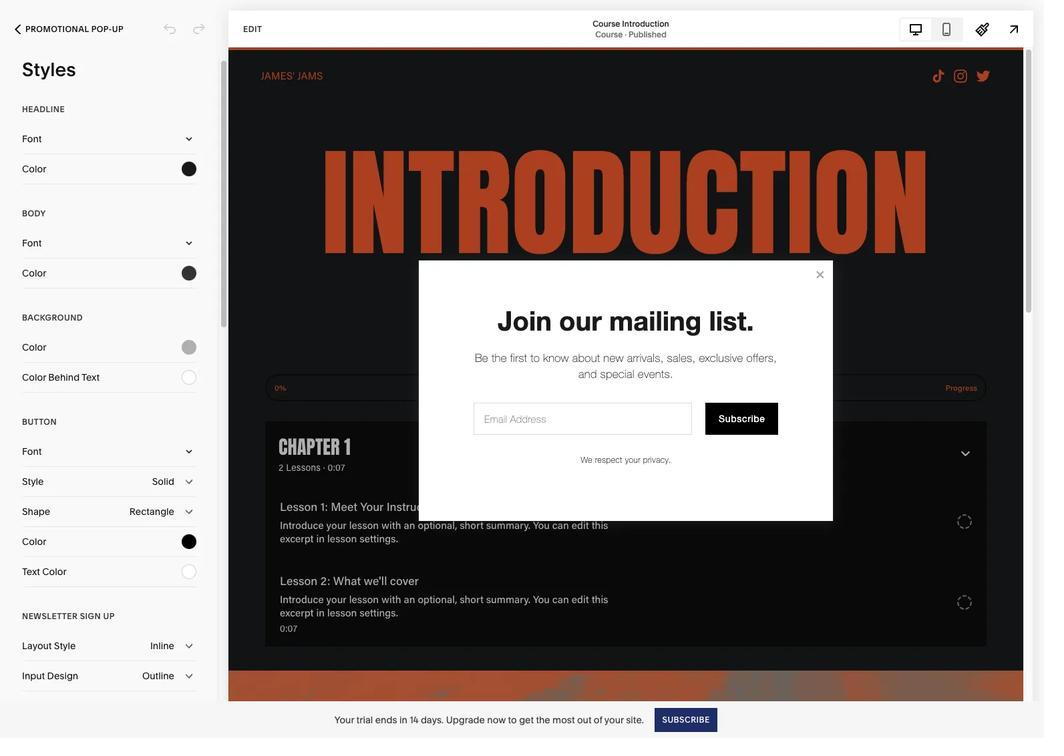 Task type: vqa. For each thing, say whether or not it's contained in the screenshot.
Header Alignment Header
no



Task type: describe. For each thing, give the bounding box(es) containing it.
input
[[22, 670, 45, 682]]

color inside text color button
[[42, 566, 67, 578]]

color for 1st color button from the top of the page
[[22, 163, 46, 175]]

days.
[[421, 714, 444, 726]]

edit
[[243, 24, 262, 34]]

font button for button
[[22, 437, 197, 467]]

color inside color behind text button
[[22, 372, 46, 384]]

input design
[[22, 670, 78, 682]]

out
[[577, 714, 592, 726]]

color for second color button from the top of the page
[[22, 267, 46, 279]]

most
[[553, 714, 575, 726]]

·
[[625, 29, 627, 39]]

get
[[519, 714, 534, 726]]

font for body
[[22, 237, 42, 249]]

Shape field
[[22, 497, 197, 527]]

design
[[47, 670, 78, 682]]

color for third color button
[[22, 342, 46, 354]]

text color button
[[22, 557, 197, 587]]

1 vertical spatial course
[[596, 29, 623, 39]]

4 color button from the top
[[22, 527, 197, 557]]

the
[[536, 714, 551, 726]]

0 horizontal spatial text
[[22, 566, 40, 578]]

style inside style field
[[22, 476, 44, 488]]

solid
[[152, 476, 174, 488]]

color behind text button
[[22, 363, 197, 392]]

edit button
[[235, 17, 271, 41]]

outline
[[142, 670, 174, 682]]

undo image
[[162, 22, 177, 37]]

text color
[[22, 566, 67, 578]]

up for newsletter sign up
[[103, 612, 115, 622]]

inline
[[150, 640, 174, 652]]

1 horizontal spatial text
[[82, 372, 100, 384]]

Input Design field
[[22, 662, 197, 691]]

0 vertical spatial course
[[593, 18, 621, 28]]

newsletter
[[22, 612, 78, 622]]

subscribe button
[[655, 708, 717, 732]]

styles
[[22, 58, 76, 81]]

promotional
[[25, 24, 89, 34]]

headline
[[22, 104, 65, 114]]



Task type: locate. For each thing, give the bounding box(es) containing it.
0 vertical spatial text
[[82, 372, 100, 384]]

color for first color button from the bottom of the page
[[22, 536, 46, 548]]

font down button in the bottom of the page
[[22, 446, 42, 458]]

4 font from the top
[[22, 701, 42, 713]]

1 vertical spatial style
[[54, 640, 76, 652]]

color down shape
[[22, 536, 46, 548]]

redo image
[[192, 22, 207, 37]]

promotional pop-up
[[25, 24, 124, 34]]

of
[[594, 714, 603, 726]]

in
[[400, 714, 408, 726]]

text
[[82, 372, 100, 384], [22, 566, 40, 578]]

ends
[[375, 714, 397, 726]]

4 font button from the top
[[22, 692, 197, 721]]

style
[[22, 476, 44, 488], [54, 640, 76, 652]]

font button
[[22, 124, 197, 154], [22, 229, 197, 258], [22, 437, 197, 467], [22, 692, 197, 721]]

course
[[593, 18, 621, 28], [596, 29, 623, 39]]

0 vertical spatial style
[[22, 476, 44, 488]]

your trial ends in 14 days. upgrade now to get the most out of your site.
[[335, 714, 644, 726]]

2 font button from the top
[[22, 229, 197, 258]]

text up 'newsletter'
[[22, 566, 40, 578]]

published
[[629, 29, 667, 39]]

0 vertical spatial up
[[112, 24, 124, 34]]

introduction
[[623, 18, 670, 28]]

3 font button from the top
[[22, 437, 197, 467]]

font down input
[[22, 701, 42, 713]]

subscribe
[[662, 715, 710, 725]]

style inside layout style field
[[54, 640, 76, 652]]

up inside "button"
[[112, 24, 124, 34]]

button
[[22, 417, 57, 427]]

color up 'newsletter'
[[42, 566, 67, 578]]

layout
[[22, 640, 52, 652]]

promotional pop-up button
[[0, 15, 138, 44]]

course left 'introduction'
[[593, 18, 621, 28]]

course introduction course · published
[[593, 18, 670, 39]]

color down background
[[22, 342, 46, 354]]

font down body
[[22, 237, 42, 249]]

Style field
[[22, 467, 197, 497]]

font for headline
[[22, 133, 42, 145]]

now
[[487, 714, 506, 726]]

style right layout
[[54, 640, 76, 652]]

to
[[508, 714, 517, 726]]

1 vertical spatial up
[[103, 612, 115, 622]]

rectangle
[[130, 506, 174, 518]]

3 font from the top
[[22, 446, 42, 458]]

font button for headline
[[22, 124, 197, 154]]

tab list
[[901, 18, 963, 40]]

up right sign
[[103, 612, 115, 622]]

0 horizontal spatial style
[[22, 476, 44, 488]]

2 font from the top
[[22, 237, 42, 249]]

style up shape
[[22, 476, 44, 488]]

font for button
[[22, 446, 42, 458]]

1 horizontal spatial style
[[54, 640, 76, 652]]

behind
[[48, 372, 80, 384]]

text right the behind
[[82, 372, 100, 384]]

layout style
[[22, 640, 76, 652]]

1 vertical spatial text
[[22, 566, 40, 578]]

body
[[22, 209, 46, 219]]

font button for body
[[22, 229, 197, 258]]

upgrade
[[446, 714, 485, 726]]

newsletter sign up
[[22, 612, 115, 622]]

1 font button from the top
[[22, 124, 197, 154]]

Layout Style field
[[22, 632, 197, 661]]

your
[[335, 714, 354, 726]]

color left the behind
[[22, 372, 46, 384]]

up left undo image
[[112, 24, 124, 34]]

up for promotional pop-up
[[112, 24, 124, 34]]

color
[[22, 163, 46, 175], [22, 267, 46, 279], [22, 342, 46, 354], [22, 372, 46, 384], [22, 536, 46, 548], [42, 566, 67, 578]]

background
[[22, 313, 83, 323]]

1 font from the top
[[22, 133, 42, 145]]

font
[[22, 133, 42, 145], [22, 237, 42, 249], [22, 446, 42, 458], [22, 701, 42, 713]]

font down headline
[[22, 133, 42, 145]]

course left '·' at the right
[[596, 29, 623, 39]]

3 color button from the top
[[22, 333, 197, 362]]

2 color button from the top
[[22, 259, 197, 288]]

sign
[[80, 612, 101, 622]]

site.
[[626, 714, 644, 726]]

14
[[410, 714, 419, 726]]

shape
[[22, 506, 50, 518]]

up
[[112, 24, 124, 34], [103, 612, 115, 622]]

trial
[[357, 714, 373, 726]]

color up background
[[22, 267, 46, 279]]

color button
[[22, 154, 197, 184], [22, 259, 197, 288], [22, 333, 197, 362], [22, 527, 197, 557]]

color behind text
[[22, 372, 100, 384]]

1 color button from the top
[[22, 154, 197, 184]]

pop-
[[91, 24, 112, 34]]

your
[[605, 714, 624, 726]]

color up body
[[22, 163, 46, 175]]



